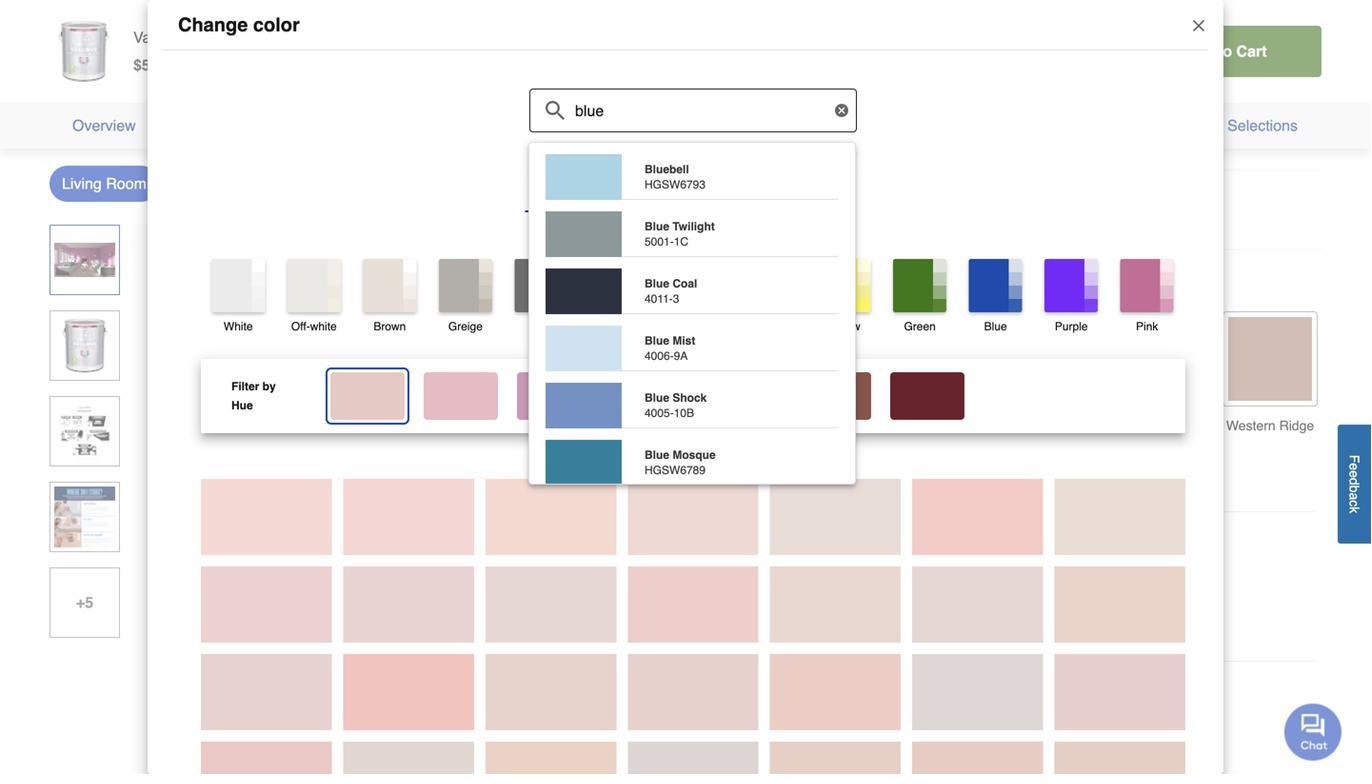 Task type: vqa. For each thing, say whether or not it's contained in the screenshot.
HOME DÉCOR & FURNITURE
no



Task type: describe. For each thing, give the bounding box(es) containing it.
blue for blue coal 4011-3
[[645, 277, 669, 290]]

blue for blue mist 4006-9a
[[645, 334, 669, 348]]

primer
[[1173, 109, 1218, 127]]

help me choose
[[970, 692, 1066, 708]]

a inside f e e d b a c k 'button'
[[1347, 493, 1362, 500]]

base color image for off-white
[[287, 259, 341, 312]]

black
[[603, 320, 631, 333]]

visualizer inside button
[[976, 610, 1047, 628]]

latex
[[1028, 109, 1065, 127]]

blue coal 4011-3
[[645, 277, 697, 306]]

compare
[[890, 536, 956, 554]]

0 vertical spatial living room image
[[54, 243, 115, 277]]

1 vertical spatial cosmic
[[819, 418, 867, 433]]

western ridge
[[1226, 418, 1314, 433]]

1 vertical spatial living room image
[[149, 298, 752, 637]]

review selections
[[1173, 117, 1298, 134]]

blue mosque hgsw6789
[[645, 449, 716, 477]]

4006-
[[645, 349, 674, 363]]

valspar reserve eggshell base tintable latex interior paint + primer (1-gallon) item 2916576
[[808, 86, 1290, 147]]

view
[[808, 569, 836, 585]]

rosy sandstone
[[913, 418, 1011, 433]]

minus image
[[962, 42, 981, 61]]

chat invite button image
[[1285, 703, 1343, 761]]

off-white
[[291, 320, 337, 333]]

interior & exterior colors button
[[525, 174, 723, 212]]

ridge
[[1279, 418, 1314, 433]]

change
[[178, 14, 248, 36]]

+
[[1160, 109, 1169, 127]]

blue for blue mosque hgsw6789
[[645, 449, 669, 462]]

f e e d b a c k button
[[1338, 425, 1371, 544]]

select a new color button
[[808, 460, 967, 481]]

bluebell hgsw6793
[[645, 163, 706, 191]]

clay
[[1069, 418, 1096, 433]]

plus image
[[1057, 42, 1076, 61]]

colors?
[[1013, 536, 1071, 554]]

base color image for brown
[[363, 259, 416, 312]]

valspar for valspar reserve
[[133, 29, 184, 46]]

reserve for valspar reserve eggshell base tintable latex interior paint + primer (1-gallon) item 2916576
[[808, 109, 864, 127]]

thumbnail: 2 image
[[54, 487, 115, 548]]

color collections
[[742, 186, 842, 201]]

to for add
[[1218, 42, 1232, 60]]

redend point
[[1127, 418, 1208, 433]]

off-white button
[[277, 258, 351, 344]]

review
[[1173, 117, 1223, 134]]

k
[[1347, 507, 1362, 513]]

d
[[1347, 478, 1362, 485]]

$ for $ 52
[[133, 56, 142, 74]]

gray
[[529, 320, 554, 333]]

0 vertical spatial visualizer
[[1117, 569, 1174, 585]]

$ 52
[[133, 56, 159, 74]]

$ 52 . 98
[[808, 190, 872, 230]]

+5
[[76, 594, 93, 611]]

base
[[931, 109, 966, 127]]

selections
[[1228, 117, 1298, 134]]

brown
[[374, 320, 406, 333]]

f e e d b a c k
[[1347, 455, 1362, 513]]

select a new color
[[828, 461, 966, 479]]

add to cart
[[1184, 42, 1267, 60]]

interior for interior & exterior colors
[[544, 185, 590, 200]]

reserve for valspar reserve
[[188, 29, 245, 46]]

coal
[[673, 277, 697, 290]]

community q&a
[[430, 117, 544, 134]]

interior & exterior colors
[[544, 185, 703, 200]]

base color image for purple
[[1045, 259, 1098, 312]]

coral clay
[[1034, 418, 1096, 433]]

go
[[891, 610, 912, 628]]

sandstone
[[947, 418, 1011, 433]]

1 horizontal spatial paint
[[1083, 569, 1113, 585]]

interior inside the "valspar reserve eggshell base tintable latex interior paint + primer (1-gallon) item 2916576"
[[1069, 109, 1117, 127]]

colors
[[890, 569, 925, 585]]

multiple
[[840, 569, 886, 585]]

1 e from the top
[[1347, 463, 1362, 470]]

new
[[890, 461, 922, 479]]

go to paint visualizer button
[[808, 601, 1130, 637]]

room
[[954, 569, 984, 585]]

collections
[[777, 186, 842, 201]]

Stepper number input field with increment and decrement buttons number field
[[1000, 32, 1038, 70]]

filter
[[231, 380, 259, 393]]

valspar for valspar reserve eggshell base tintable latex interior paint + primer (1-gallon) item 2916576
[[808, 86, 862, 104]]

.
[[853, 195, 857, 211]]

white
[[310, 320, 337, 333]]

cosmic pink
[[819, 418, 899, 433]]

color
[[253, 14, 300, 36]]

navigation containing interior & exterior colors
[[190, 174, 1197, 359]]

blue button
[[958, 258, 1033, 344]]

interior for interior
[[893, 692, 940, 710]]

productimage image
[[50, 17, 118, 86]]

mist
[[673, 334, 696, 348]]

overview
[[72, 117, 136, 134]]

type interior selected button
[[808, 725, 903, 774]]

9a
[[674, 349, 688, 363]]

filter by hue
[[231, 380, 276, 412]]

0 vertical spatial pink
[[912, 278, 941, 295]]

close image
[[1190, 14, 1208, 37]]

to for go
[[916, 610, 931, 628]]

2 e from the top
[[1347, 470, 1362, 478]]

tab list containing interior & exterior colors
[[525, 174, 861, 212]]

close circle filled image
[[828, 96, 856, 125]]

purple
[[1055, 320, 1088, 333]]

cart image
[[1161, 44, 1177, 59]]

$ for $ 52 . 98
[[808, 195, 815, 211]]

hgsw6789
[[645, 464, 706, 477]]

community q&a link
[[430, 116, 544, 135]]

c
[[1347, 500, 1362, 507]]

thumbnail: 1 image
[[54, 401, 115, 462]]

by
[[263, 380, 276, 393]]

tintable
[[970, 109, 1024, 127]]



Task type: locate. For each thing, give the bounding box(es) containing it.
52 for $ 52 . 98
[[815, 190, 853, 230]]

b
[[1347, 485, 1362, 493]]

pink right purple
[[1136, 320, 1158, 333]]

1 vertical spatial to
[[871, 536, 885, 554]]

base color image up brown
[[363, 259, 416, 312]]

interior left help on the right bottom
[[893, 692, 940, 710]]

0 horizontal spatial 52
[[142, 56, 159, 74]]

4011-
[[645, 292, 673, 306]]

2 base color image from the left
[[287, 259, 341, 312]]

1 vertical spatial pink
[[1136, 320, 1158, 333]]

(1-
[[1222, 109, 1241, 127]]

1 vertical spatial 52
[[815, 190, 853, 230]]

blue left purple
[[984, 320, 1007, 333]]

base color image for greige
[[439, 259, 492, 312]]

0 vertical spatial 52
[[142, 56, 159, 74]]

looking to compare others colors?
[[808, 536, 1071, 554]]

navigation
[[190, 174, 1197, 359]]

a right in
[[943, 569, 950, 585]]

help me choose button
[[950, 692, 1066, 710]]

1 vertical spatial color
[[926, 461, 966, 479]]

blue twilight 5001-1c
[[645, 220, 715, 249]]

review selections button
[[1150, 116, 1299, 135]]

base thumbnail: 0 image
[[54, 315, 115, 376]]

paint inside button
[[935, 610, 972, 628]]

colors
[[661, 185, 703, 200]]

base color image for pink
[[1121, 259, 1174, 312]]

add
[[1184, 42, 1214, 60]]

visualizer right lowe's on the bottom of the page
[[1117, 569, 1174, 585]]

option group
[[808, 296, 1322, 445]]

blue for blue shock 4005-10b
[[645, 391, 669, 405]]

3 base color image from the left
[[363, 259, 416, 312]]

1 horizontal spatial pink
[[912, 278, 941, 295]]

0 vertical spatial to
[[1218, 42, 1232, 60]]

green
[[904, 320, 936, 333]]

base color image inside purple button
[[1045, 259, 1098, 312]]

option group containing cosmic pink
[[808, 296, 1322, 445]]

item
[[808, 134, 830, 147]]

a inside select a new color button
[[878, 461, 886, 479]]

living room
[[62, 175, 147, 192]]

$ inside $ 52 . 98
[[808, 195, 815, 211]]

white
[[224, 320, 253, 333]]

0 horizontal spatial interior
[[544, 185, 590, 200]]

1 vertical spatial paint
[[1083, 569, 1113, 585]]

7 base color image from the left
[[893, 259, 947, 312]]

$ left .
[[808, 195, 815, 211]]

hgsw6793
[[645, 178, 706, 191]]

0 horizontal spatial reserve
[[188, 29, 245, 46]]

to up multiple
[[871, 536, 885, 554]]

pink button
[[1110, 258, 1185, 344]]

exterior inside button
[[607, 185, 658, 200]]

blue for blue twilight 5001-1c
[[645, 220, 669, 233]]

q&a
[[512, 117, 544, 134]]

1 horizontal spatial 52
[[815, 190, 853, 230]]

white button
[[201, 258, 276, 344]]

base color image for yellow
[[818, 259, 871, 312]]

base color image up purple
[[1045, 259, 1098, 312]]

eggshell
[[869, 109, 927, 127]]

0 vertical spatial cosmic
[[857, 278, 907, 295]]

e up d
[[1347, 463, 1362, 470]]

2 vertical spatial pink
[[871, 418, 899, 433]]

visualizer
[[1117, 569, 1174, 585], [976, 610, 1047, 628]]

base color image inside pink "button"
[[1121, 259, 1174, 312]]

blue inside blue mist 4006-9a
[[645, 334, 669, 348]]

base color image up off-white
[[287, 259, 341, 312]]

blue inside button
[[984, 320, 1007, 333]]

valspar up item
[[808, 86, 862, 104]]

blue up 4011-
[[645, 277, 669, 290]]

to for looking
[[871, 536, 885, 554]]

base color image right purple button
[[1121, 259, 1174, 312]]

color collections button
[[723, 174, 861, 212]]

2 vertical spatial a
[[943, 569, 950, 585]]

in
[[929, 569, 939, 585]]

others
[[960, 536, 1009, 554]]

redend
[[1127, 418, 1174, 433]]

go to paint visualizer
[[891, 610, 1047, 628]]

blue inside blue mosque hgsw6789
[[645, 449, 669, 462]]

0 vertical spatial a
[[878, 461, 886, 479]]

cosmic right :
[[857, 278, 907, 295]]

to right add
[[1218, 42, 1232, 60]]

1 horizontal spatial color
[[926, 461, 966, 479]]

blue
[[645, 220, 669, 233], [645, 277, 669, 290], [984, 320, 1007, 333], [645, 334, 669, 348], [645, 391, 669, 405], [645, 449, 669, 462]]

blue shock 4005-10b
[[645, 391, 707, 420]]

base color image for green
[[893, 259, 947, 312]]

1 horizontal spatial living room image
[[149, 298, 752, 637]]

interior right latex
[[1069, 109, 1117, 127]]

interior
[[1069, 109, 1117, 127], [544, 185, 590, 200], [893, 692, 940, 710]]

pink
[[912, 278, 941, 295], [1136, 320, 1158, 333], [871, 418, 899, 433]]

blue inside 'blue coal 4011-3'
[[645, 277, 669, 290]]

type interior selected image
[[813, 731, 897, 774]]

a left new
[[878, 461, 886, 479]]

valspar reserve
[[133, 29, 245, 46]]

1 horizontal spatial $
[[808, 195, 815, 211]]

purple button
[[1034, 258, 1109, 344]]

0 horizontal spatial $
[[133, 56, 142, 74]]

base color image inside the green button
[[893, 259, 947, 312]]

0 horizontal spatial valspar
[[133, 29, 184, 46]]

a up "k" on the bottom right
[[1347, 493, 1362, 500]]

52 for $ 52
[[142, 56, 159, 74]]

blue mist 4006-9a
[[645, 334, 696, 363]]

$ right productimage
[[133, 56, 142, 74]]

green button
[[883, 258, 957, 344]]

: cosmic pink
[[847, 278, 941, 295]]

lowe's
[[1038, 569, 1079, 585]]

5 base color image from the left
[[515, 259, 568, 312]]

shock
[[673, 391, 707, 405]]

blue up 4005-
[[645, 391, 669, 405]]

valspar inside the "valspar reserve eggshell base tintable latex interior paint + primer (1-gallon) item 2916576"
[[808, 86, 862, 104]]

bathroom
[[507, 175, 573, 192]]

0 horizontal spatial to
[[871, 536, 885, 554]]

blue inside blue twilight 5001-1c
[[645, 220, 669, 233]]

1 vertical spatial visualizer
[[976, 610, 1047, 628]]

1 vertical spatial valspar
[[808, 86, 862, 104]]

living room image
[[54, 243, 115, 277], [149, 298, 752, 637]]

1 vertical spatial a
[[1347, 493, 1362, 500]]

overview link
[[72, 116, 136, 135]]

interior inside button
[[544, 185, 590, 200]]

&
[[594, 185, 603, 200]]

1 vertical spatial $
[[808, 195, 815, 211]]

brown button
[[352, 258, 427, 344]]

0 vertical spatial $
[[133, 56, 142, 74]]

Search by Color Name or Color Code text field
[[529, 89, 857, 132]]

pink inside pink "button"
[[1136, 320, 1158, 333]]

tab list
[[525, 174, 861, 212]]

to
[[1218, 42, 1232, 60], [871, 536, 885, 554], [916, 610, 931, 628]]

view multiple colors in a room with the lowe's paint visualizer
[[808, 569, 1174, 585]]

valspar up '$ 52'
[[133, 29, 184, 46]]

base color image up the gray at the top of page
[[515, 259, 568, 312]]

help
[[970, 692, 997, 708]]

10b
[[674, 407, 694, 420]]

yellow button
[[807, 258, 882, 344]]

chevron right image
[[724, 546, 743, 565]]

1 vertical spatial reserve
[[808, 109, 864, 127]]

a
[[878, 461, 886, 479], [1347, 493, 1362, 500], [943, 569, 950, 585]]

4 base color image from the left
[[439, 259, 492, 312]]

color inside color collections button
[[742, 186, 773, 201]]

1 horizontal spatial to
[[916, 610, 931, 628]]

5001-
[[645, 235, 674, 249]]

2 horizontal spatial interior
[[1069, 109, 1117, 127]]

0 vertical spatial valspar
[[133, 29, 184, 46]]

greige
[[448, 320, 483, 333]]

2 vertical spatial interior
[[893, 692, 940, 710]]

base color image up greige
[[439, 259, 492, 312]]

rosy
[[913, 418, 943, 433]]

0 horizontal spatial visualizer
[[976, 610, 1047, 628]]

valspar
[[133, 29, 184, 46], [808, 86, 862, 104]]

point
[[1178, 418, 1208, 433]]

the
[[1016, 569, 1034, 585]]

color inside select a new color button
[[926, 461, 966, 479]]

cart
[[1237, 42, 1267, 60]]

change color
[[178, 14, 300, 36]]

1 horizontal spatial valspar
[[808, 86, 862, 104]]

e up b
[[1347, 470, 1362, 478]]

2 vertical spatial to
[[916, 610, 931, 628]]

visualizer down 'with'
[[976, 610, 1047, 628]]

2 horizontal spatial a
[[1347, 493, 1362, 500]]

2 horizontal spatial paint
[[1121, 109, 1156, 127]]

1 vertical spatial interior
[[544, 185, 590, 200]]

blue up hgsw6789
[[645, 449, 669, 462]]

base color image inside off-white button
[[287, 259, 341, 312]]

9 base color image from the left
[[1045, 259, 1098, 312]]

0 horizontal spatial color
[[742, 186, 773, 201]]

1 base color image from the left
[[212, 259, 265, 312]]

color
[[742, 186, 773, 201], [926, 461, 966, 479]]

blue up the 5001-
[[645, 220, 669, 233]]

base color image for gray
[[515, 259, 568, 312]]

reserve up item
[[808, 109, 864, 127]]

1 horizontal spatial a
[[943, 569, 950, 585]]

blue for blue
[[984, 320, 1007, 333]]

0 vertical spatial color
[[742, 186, 773, 201]]

blue up 4006-
[[645, 334, 669, 348]]

0 horizontal spatial living room image
[[54, 243, 115, 277]]

base color image
[[212, 259, 265, 312], [287, 259, 341, 312], [363, 259, 416, 312], [439, 259, 492, 312], [515, 259, 568, 312], [818, 259, 871, 312], [893, 259, 947, 312], [969, 259, 1022, 312], [1045, 259, 1098, 312], [1121, 259, 1174, 312]]

2916576
[[833, 134, 877, 147]]

0 horizontal spatial pink
[[871, 418, 899, 433]]

hue
[[231, 399, 253, 412]]

52 left 98
[[815, 190, 853, 230]]

select
[[828, 461, 873, 479]]

base color image inside brown button
[[363, 259, 416, 312]]

base color image for white
[[212, 259, 265, 312]]

0 vertical spatial paint
[[1121, 109, 1156, 127]]

0 horizontal spatial paint
[[935, 610, 972, 628]]

paint left +
[[1121, 109, 1156, 127]]

base color image inside greige "button"
[[439, 259, 492, 312]]

cosmic up select
[[819, 418, 867, 433]]

base color image up yellow at the right top
[[818, 259, 871, 312]]

pink left rosy
[[871, 418, 899, 433]]

paint right lowe's on the bottom of the page
[[1083, 569, 1113, 585]]

color left collections
[[742, 186, 773, 201]]

paint down room
[[935, 610, 972, 628]]

add to cart button
[[1107, 26, 1322, 77]]

paint inside the "valspar reserve eggshell base tintable latex interior paint + primer (1-gallon) item 2916576"
[[1121, 109, 1156, 127]]

1 horizontal spatial interior
[[893, 692, 940, 710]]

f
[[1347, 455, 1362, 463]]

base color image up green
[[893, 259, 947, 312]]

valspar reserve eggshell base tintable latex interior paint + primer (1-gallon) element
[[808, 84, 1322, 130]]

base color image inside white button
[[212, 259, 265, 312]]

base color image inside "yellow" button
[[818, 259, 871, 312]]

cosmic
[[857, 278, 907, 295], [819, 418, 867, 433]]

1 horizontal spatial visualizer
[[1117, 569, 1174, 585]]

pink up green
[[912, 278, 941, 295]]

western
[[1226, 418, 1276, 433]]

interior left &
[[544, 185, 590, 200]]

looking
[[808, 536, 867, 554]]

0 vertical spatial reserve
[[188, 29, 245, 46]]

blue inside blue shock 4005-10b
[[645, 391, 669, 405]]

2 vertical spatial paint
[[935, 610, 972, 628]]

base color image right the green button
[[969, 259, 1022, 312]]

greige button
[[428, 258, 503, 344]]

reserve inside the "valspar reserve eggshell base tintable latex interior paint + primer (1-gallon) item 2916576"
[[808, 109, 864, 127]]

base color image inside 'blue' button
[[969, 259, 1022, 312]]

me
[[1001, 692, 1019, 708]]

room
[[106, 175, 147, 192]]

6 base color image from the left
[[818, 259, 871, 312]]

10 base color image from the left
[[1121, 259, 1174, 312]]

color right new
[[926, 461, 966, 479]]

2 horizontal spatial to
[[1218, 42, 1232, 60]]

0 horizontal spatial a
[[878, 461, 886, 479]]

:
[[847, 278, 852, 295]]

0 vertical spatial interior
[[1069, 109, 1117, 127]]

2 horizontal spatial pink
[[1136, 320, 1158, 333]]

8 base color image from the left
[[969, 259, 1022, 312]]

base color image inside gray button
[[515, 259, 568, 312]]

with
[[988, 569, 1012, 585]]

base color image for blue
[[969, 259, 1022, 312]]

mosque
[[673, 449, 716, 462]]

1 horizontal spatial reserve
[[808, 109, 864, 127]]

reserve left color
[[188, 29, 245, 46]]

base color image up white
[[212, 259, 265, 312]]

community
[[430, 117, 507, 134]]

52 down valspar reserve
[[142, 56, 159, 74]]

to right go
[[916, 610, 931, 628]]

off-
[[291, 320, 310, 333]]



